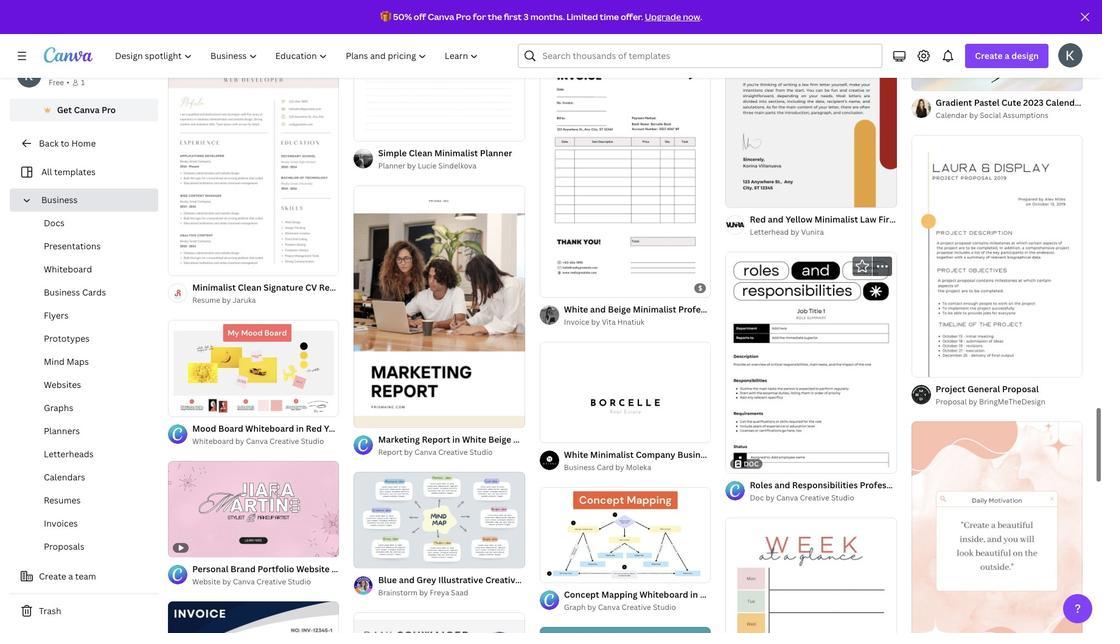 Task type: vqa. For each thing, say whether or not it's contained in the screenshot.
Mood Board Whiteboard in Red Yellow Brainstorm Style Whiteboard by Canva Creative Studio
yes



Task type: locate. For each thing, give the bounding box(es) containing it.
create for create a design
[[976, 50, 1003, 61]]

Search search field
[[543, 44, 875, 68]]

1 vertical spatial red
[[750, 214, 766, 225]]

create for create a team
[[39, 571, 66, 583]]

2 horizontal spatial style
[[786, 589, 807, 601]]

clean inside minimalist clean signature cv resume resume by jaruka
[[238, 282, 262, 293]]

resume by jaruka link
[[192, 295, 339, 307]]

simple
[[378, 147, 407, 159]]

2 vertical spatial white
[[564, 449, 588, 461]]

white
[[564, 304, 588, 315], [462, 434, 487, 446], [564, 449, 588, 461]]

50%
[[393, 11, 412, 23]]

resume right cv
[[319, 282, 352, 293]]

business up flyers
[[44, 287, 80, 298]]

1 horizontal spatial of
[[925, 76, 932, 85]]

graph by canva creative studio link
[[564, 602, 711, 614]]

.
[[701, 11, 703, 23]]

by down marketing
[[404, 447, 413, 458]]

0 horizontal spatial planner
[[378, 161, 406, 171]]

by inside red and yellow minimalist law firm letterhead letterhead by vunira
[[791, 227, 800, 238]]

beige
[[608, 304, 631, 315], [489, 434, 512, 446]]

whiteboard by canva creative studio link
[[192, 436, 339, 448]]

minimalist inside red and yellow minimalist law firm letterhead letterhead by vunira
[[815, 214, 858, 225]]

and up vita
[[590, 304, 606, 315]]

studio inside doc by canva creative studio link
[[832, 493, 855, 504]]

by left the moleka
[[616, 462, 625, 473]]

blue green red music icons open mic night flyer link
[[564, 16, 768, 30]]

0 vertical spatial report
[[422, 434, 451, 446]]

pro up the back to home 'link'
[[102, 104, 116, 116]]

websites
[[44, 379, 81, 391]]

by left vunira
[[791, 227, 800, 238]]

1 vertical spatial letterhead
[[750, 227, 789, 238]]

1 vertical spatial beige
[[489, 434, 512, 446]]

of for 13
[[925, 76, 932, 85]]

0 horizontal spatial of
[[368, 413, 374, 423]]

lucie
[[418, 161, 437, 171]]

by inside 'simple clean minimalist planner planner by lucie sindelkova'
[[407, 161, 416, 171]]

brainstorm
[[353, 423, 400, 434], [378, 588, 418, 598]]

and for blue
[[399, 574, 415, 586]]

1 horizontal spatial yellow
[[786, 214, 813, 225]]

docs
[[44, 217, 65, 229]]

1 vertical spatial resume
[[192, 295, 220, 306]]

project
[[936, 384, 966, 395]]

calendar by social assumptions link
[[936, 110, 1083, 122]]

letterhead right the firm
[[900, 214, 946, 225]]

0 vertical spatial planner
[[480, 147, 512, 159]]

1 horizontal spatial pro
[[456, 11, 471, 23]]

create a design
[[976, 50, 1039, 61]]

law
[[860, 214, 877, 225]]

by inside blue green red music icons open mic night flyer flyer by canva creative studio
[[584, 30, 592, 41]]

planners link
[[19, 420, 158, 443]]

pro left for
[[456, 11, 471, 23]]

canva down marketing
[[415, 447, 437, 458]]

all
[[41, 166, 52, 178]]

style inside the mood board whiteboard in red yellow brainstorm style whiteboard by canva creative studio
[[402, 423, 423, 434]]

by down concept
[[588, 603, 596, 613]]

minimalist inside minimalist clean signature cv resume resume by jaruka
[[192, 282, 236, 293]]

business card by moleka link
[[564, 462, 711, 474]]

resumes
[[44, 495, 81, 507]]

0 vertical spatial red
[[612, 17, 628, 28]]

resumes link
[[19, 489, 158, 513]]

1 inside 1 of 13 link
[[920, 76, 924, 85]]

2 horizontal spatial 1
[[920, 76, 924, 85]]

and inside red and yellow minimalist law firm letterhead letterhead by vunira
[[768, 214, 784, 225]]

0 vertical spatial flyer
[[747, 17, 768, 28]]

create down proposals
[[39, 571, 66, 583]]

concept mapping whiteboard in orange purple basic style link
[[564, 589, 807, 602]]

minimalist clean signature cv resume resume by jaruka
[[192, 282, 352, 306]]

report up report by canva creative studio link on the left bottom
[[422, 434, 451, 446]]

by
[[584, 30, 592, 41], [970, 110, 979, 120], [407, 161, 416, 171], [791, 227, 800, 238], [222, 295, 231, 306], [592, 317, 600, 327], [969, 397, 978, 407], [236, 436, 244, 447], [404, 447, 413, 458], [616, 462, 625, 473], [766, 493, 775, 504], [222, 577, 231, 587], [419, 588, 428, 598], [588, 603, 596, 613]]

brainstorm down grey
[[378, 588, 418, 598]]

1 vertical spatial a
[[68, 571, 73, 583]]

1 horizontal spatial report
[[422, 434, 451, 446]]

business left the moleka
[[564, 462, 595, 473]]

annual marketing report in sky blue white clean style image
[[540, 628, 711, 634]]

music
[[630, 17, 655, 28]]

creative down music
[[618, 30, 647, 41]]

canva inside concept mapping whiteboard in orange purple basic style graph by canva creative studio
[[598, 603, 620, 613]]

minimalist up sindelkova
[[435, 147, 478, 159]]

1 vertical spatial calendar
[[936, 110, 968, 120]]

a left design
[[1005, 50, 1010, 61]]

0 vertical spatial create
[[976, 50, 1003, 61]]

minimalist up jaruka
[[192, 282, 236, 293]]

1 vertical spatial create
[[39, 571, 66, 583]]

blue inside blue and grey illustrative creative mind map brainstorm by freya saad
[[378, 574, 397, 586]]

in left orange
[[691, 589, 698, 601]]

creative down mapping
[[622, 603, 651, 613]]

0 vertical spatial brainstorm
[[353, 423, 400, 434]]

by down general
[[969, 397, 978, 407]]

clean inside 'simple clean minimalist planner planner by lucie sindelkova'
[[409, 147, 433, 159]]

blue
[[564, 17, 583, 28], [378, 574, 397, 586]]

planner down simple
[[378, 161, 406, 171]]

social
[[980, 110, 1002, 120]]

canva down mapping
[[598, 603, 620, 613]]

1 vertical spatial pro
[[102, 104, 116, 116]]

blue inside blue green red music icons open mic night flyer flyer by canva creative studio
[[564, 17, 583, 28]]

0 vertical spatial and
[[768, 214, 784, 225]]

0 vertical spatial a
[[1005, 50, 1010, 61]]

beige inside marketing report in white beige clean style report by canva creative studio
[[489, 434, 512, 446]]

1 horizontal spatial style
[[539, 434, 560, 446]]

flyer right night in the top of the page
[[747, 17, 768, 28]]

by left vita
[[592, 317, 600, 327]]

1 vertical spatial proposal
[[936, 397, 967, 407]]

simple clean minimalist planner image
[[354, 0, 525, 141]]

planner up the planner by lucie sindelkova link on the top
[[480, 147, 512, 159]]

create
[[976, 50, 1003, 61], [39, 571, 66, 583]]

0 horizontal spatial calendar
[[936, 110, 968, 120]]

minimalist up business card by moleka link
[[590, 449, 634, 461]]

0 vertical spatial of
[[925, 76, 932, 85]]

2 horizontal spatial clean
[[514, 434, 537, 446]]

1 horizontal spatial 1
[[362, 413, 366, 423]]

resume left jaruka
[[192, 295, 220, 306]]

studio
[[649, 30, 672, 41], [301, 436, 324, 447], [470, 447, 493, 458], [832, 493, 855, 504], [288, 577, 311, 587], [653, 603, 676, 613]]

1 for 1 of 13
[[920, 76, 924, 85]]

canva inside blue green red music icons open mic night flyer flyer by canva creative studio
[[594, 30, 616, 41]]

1 horizontal spatial and
[[590, 304, 606, 315]]

1 horizontal spatial beige
[[608, 304, 631, 315]]

2 vertical spatial and
[[399, 574, 415, 586]]

style inside concept mapping whiteboard in orange purple basic style graph by canva creative studio
[[786, 589, 807, 601]]

in up whiteboard by canva creative studio link
[[296, 423, 304, 434]]

whiteboard inside concept mapping whiteboard in orange purple basic style graph by canva creative studio
[[640, 589, 689, 601]]

blue for blue green red music icons open mic night flyer
[[564, 17, 583, 28]]

1 horizontal spatial blue
[[564, 17, 583, 28]]

trash
[[39, 606, 61, 617]]

brainstorm inside the mood board whiteboard in red yellow brainstorm style whiteboard by canva creative studio
[[353, 423, 400, 434]]

1 vertical spatial blue
[[378, 574, 397, 586]]

report down marketing
[[378, 447, 402, 458]]

white inside marketing report in white beige clean style report by canva creative studio
[[462, 434, 487, 446]]

1 vertical spatial card
[[597, 462, 614, 473]]

blue and grey illustrative creative mind map image
[[354, 472, 525, 569]]

by inside white and beige minimalist professional business invoice invoice by vita hnatiuk
[[592, 317, 600, 327]]

minimalist clean signature cv resume link
[[192, 281, 352, 295]]

minimalist up invoice by vita hnatiuk 'link'
[[633, 304, 677, 315]]

design
[[1012, 50, 1039, 61]]

minimalist
[[435, 147, 478, 159], [815, 214, 858, 225], [192, 282, 236, 293], [633, 304, 677, 315], [590, 449, 634, 461]]

1 vertical spatial brainstorm
[[378, 588, 418, 598]]

moleka
[[626, 462, 651, 473]]

business right professional
[[732, 304, 769, 315]]

and inside blue and grey illustrative creative mind map brainstorm by freya saad
[[399, 574, 415, 586]]

mind
[[44, 356, 65, 368], [522, 574, 544, 586]]

0 vertical spatial clean
[[409, 147, 433, 159]]

creative inside concept mapping whiteboard in orange purple basic style graph by canva creative studio
[[622, 603, 651, 613]]

prototypes link
[[19, 328, 158, 351]]

a inside "button"
[[68, 571, 73, 583]]

1 vertical spatial mind
[[522, 574, 544, 586]]

hnatiuk
[[618, 317, 645, 327]]

0 horizontal spatial beige
[[489, 434, 512, 446]]

canva down green
[[594, 30, 616, 41]]

and inside white and beige minimalist professional business invoice invoice by vita hnatiuk
[[590, 304, 606, 315]]

studio inside the mood board whiteboard in red yellow brainstorm style whiteboard by canva creative studio
[[301, 436, 324, 447]]

0 horizontal spatial style
[[402, 423, 423, 434]]

proposal down project
[[936, 397, 967, 407]]

1 vertical spatial clean
[[238, 282, 262, 293]]

minimalist up letterhead by vunira link
[[815, 214, 858, 225]]

grey
[[417, 574, 436, 586]]

creative inside the mood board whiteboard in red yellow brainstorm style whiteboard by canva creative studio
[[270, 436, 299, 447]]

card left doc
[[716, 449, 736, 461]]

brainstorm down 1 of 10
[[353, 423, 400, 434]]

by down green
[[584, 30, 592, 41]]

0 vertical spatial white
[[564, 304, 588, 315]]

orange
[[700, 589, 730, 601]]

free •
[[49, 77, 69, 88]]

first
[[504, 11, 522, 23]]

2 horizontal spatial and
[[768, 214, 784, 225]]

1 horizontal spatial card
[[716, 449, 736, 461]]

project  general proposal link
[[936, 383, 1046, 396]]

calendar down gradient
[[936, 110, 968, 120]]

blue left green
[[564, 17, 583, 28]]

mind left maps
[[44, 356, 65, 368]]

whiteboard up graph by canva creative studio link
[[640, 589, 689, 601]]

proposal by bringmethedesign link
[[936, 396, 1046, 409]]

planners
[[44, 426, 80, 437]]

in inside the mood board whiteboard in red yellow brainstorm style whiteboard by canva creative studio
[[296, 423, 304, 434]]

blue modern creative professional company invoice image
[[168, 602, 339, 634]]

simple clean minimalist planner planner by lucie sindelkova
[[378, 147, 512, 171]]

1 horizontal spatial letterhead
[[900, 214, 946, 225]]

blue left grey
[[378, 574, 397, 586]]

0 vertical spatial proposal
[[1003, 384, 1039, 395]]

home
[[71, 138, 96, 149]]

mood board whiteboard in red yellow brainstorm style image
[[168, 320, 339, 417]]

flyers
[[44, 310, 69, 321]]

proposal up the bringmethedesign
[[1003, 384, 1039, 395]]

0 horizontal spatial mind
[[44, 356, 65, 368]]

minimalist clean signature cv resume image
[[168, 33, 339, 276]]

0 vertical spatial letterhead
[[900, 214, 946, 225]]

in for mood
[[296, 423, 304, 434]]

0 vertical spatial beige
[[608, 304, 631, 315]]

1 vertical spatial of
[[368, 413, 374, 423]]

0 vertical spatial yellow
[[786, 214, 813, 225]]

canva inside the mood board whiteboard in red yellow brainstorm style whiteboard by canva creative studio
[[246, 436, 268, 447]]

1 horizontal spatial create
[[976, 50, 1003, 61]]

0 vertical spatial mind
[[44, 356, 65, 368]]

white inside white minimalist company business card landscape business card by moleka
[[564, 449, 588, 461]]

illustrative
[[438, 574, 484, 586]]

calendar right 2023
[[1046, 97, 1084, 108]]

red inside blue green red music icons open mic night flyer flyer by canva creative studio
[[612, 17, 628, 28]]

a inside dropdown button
[[1005, 50, 1010, 61]]

calendars
[[44, 472, 85, 483]]

a for team
[[68, 571, 73, 583]]

beige up vita
[[608, 304, 631, 315]]

business up docs
[[41, 194, 78, 206]]

0 horizontal spatial yellow
[[324, 423, 351, 434]]

0 vertical spatial calendar
[[1046, 97, 1084, 108]]

style for concept mapping whiteboard in orange purple basic style
[[786, 589, 807, 601]]

in inside marketing report in white beige clean style report by canva creative studio
[[453, 434, 460, 446]]

white for white and beige minimalist professional business invoice
[[564, 304, 588, 315]]

by left lucie
[[407, 161, 416, 171]]

0 horizontal spatial in
[[296, 423, 304, 434]]

0 horizontal spatial red
[[306, 423, 322, 434]]

1 horizontal spatial red
[[612, 17, 628, 28]]

1 horizontal spatial resume
[[319, 282, 352, 293]]

yellow inside the mood board whiteboard in red yellow brainstorm style whiteboard by canva creative studio
[[324, 423, 351, 434]]

2 horizontal spatial in
[[691, 589, 698, 601]]

creative down marketing report in white beige clean style link
[[438, 447, 468, 458]]

studio inside marketing report in white beige clean style report by canva creative studio
[[470, 447, 493, 458]]

create left design
[[976, 50, 1003, 61]]

1 vertical spatial invoice
[[564, 317, 590, 327]]

by inside concept mapping whiteboard in orange purple basic style graph by canva creative studio
[[588, 603, 596, 613]]

saad
[[451, 588, 468, 598]]

simple clean minimalist planner link
[[378, 147, 512, 160]]

0 horizontal spatial proposal
[[936, 397, 967, 407]]

and for white
[[590, 304, 606, 315]]

0 horizontal spatial flyer
[[564, 30, 582, 41]]

back to home
[[39, 138, 96, 149]]

a
[[1005, 50, 1010, 61], [68, 571, 73, 583]]

mood
[[192, 423, 216, 434]]

0 horizontal spatial create
[[39, 571, 66, 583]]

business
[[41, 194, 78, 206], [44, 287, 80, 298], [732, 304, 769, 315], [678, 449, 714, 461], [564, 462, 595, 473]]

card left the moleka
[[597, 462, 614, 473]]

1 for 1 of 10
[[362, 413, 366, 423]]

1 horizontal spatial in
[[453, 434, 460, 446]]

creative right 'illustrative'
[[486, 574, 520, 586]]

studio inside blue green red music icons open mic night flyer flyer by canva creative studio
[[649, 30, 672, 41]]

by left jaruka
[[222, 295, 231, 306]]

night
[[723, 17, 745, 28]]

the
[[488, 11, 502, 23]]

minimalist inside white and beige minimalist professional business invoice invoice by vita hnatiuk
[[633, 304, 677, 315]]

1 left 13
[[920, 76, 924, 85]]

grey clean cv resume photo image
[[354, 613, 525, 634]]

off
[[414, 11, 426, 23]]

1 horizontal spatial a
[[1005, 50, 1010, 61]]

0 horizontal spatial pro
[[102, 104, 116, 116]]

by down board
[[236, 436, 244, 447]]

mind maps
[[44, 356, 89, 368]]

create inside dropdown button
[[976, 50, 1003, 61]]

None search field
[[518, 44, 883, 68]]

0 horizontal spatial blue
[[378, 574, 397, 586]]

in inside concept mapping whiteboard in orange purple basic style graph by canva creative studio
[[691, 589, 698, 601]]

blue green red music icons open mic night flyer flyer by canva creative studio
[[564, 17, 768, 41]]

proposal
[[1003, 384, 1039, 395], [936, 397, 967, 407]]

0 horizontal spatial a
[[68, 571, 73, 583]]

project  general proposal image
[[912, 135, 1083, 377]]

0 horizontal spatial and
[[399, 574, 415, 586]]

canva inside button
[[74, 104, 100, 116]]

0 horizontal spatial 1
[[81, 77, 85, 88]]

0 vertical spatial pro
[[456, 11, 471, 23]]

white inside white and beige minimalist professional business invoice invoice by vita hnatiuk
[[564, 304, 588, 315]]

by left social
[[970, 110, 979, 120]]

marketing report in white beige clean style image
[[354, 186, 525, 428]]

letterhead left vunira
[[750, 227, 789, 238]]

of
[[925, 76, 932, 85], [368, 413, 374, 423]]

1 horizontal spatial planner
[[480, 147, 512, 159]]

0 vertical spatial invoice
[[771, 304, 801, 315]]

by inside project  general proposal proposal by bringmethedesign
[[969, 397, 978, 407]]

0 horizontal spatial report
[[378, 447, 402, 458]]

whiteboard up whiteboard by canva creative studio link
[[245, 423, 294, 434]]

by right doc
[[766, 493, 775, 504]]

0 horizontal spatial clean
[[238, 282, 262, 293]]

concept mapping whiteboard in orange purple basic style graph by canva creative studio
[[564, 589, 807, 613]]

1 horizontal spatial clean
[[409, 147, 433, 159]]

a for design
[[1005, 50, 1010, 61]]

project  general proposal proposal by bringmethedesign
[[936, 384, 1046, 407]]

1 vertical spatial white
[[462, 434, 487, 446]]

creative down "mood board whiteboard in red yellow brainstorm style" link
[[270, 436, 299, 447]]

all templates
[[41, 166, 96, 178]]

beige up report by canva creative studio link on the left bottom
[[489, 434, 512, 446]]

1 left the 10
[[362, 413, 366, 423]]

1
[[920, 76, 924, 85], [81, 77, 85, 88], [362, 413, 366, 423]]

basic
[[762, 589, 784, 601]]

blue and grey illustrative creative mind map link
[[378, 574, 564, 587]]

whiteboard
[[44, 264, 92, 275], [245, 423, 294, 434], [192, 436, 234, 447], [640, 589, 689, 601]]

2 vertical spatial red
[[306, 423, 322, 434]]

flyer down limited at the right top
[[564, 30, 582, 41]]

2 vertical spatial clean
[[514, 434, 537, 446]]

mood board whiteboard in red yellow brainstorm style link
[[192, 422, 423, 436]]

in up report by canva creative studio link on the left bottom
[[453, 434, 460, 446]]

and left grey
[[399, 574, 415, 586]]

create inside "button"
[[39, 571, 66, 583]]

of left 13
[[925, 76, 932, 85]]

planner
[[480, 147, 512, 159], [378, 161, 406, 171]]

time
[[600, 11, 619, 23]]

1 horizontal spatial mind
[[522, 574, 544, 586]]

1 vertical spatial and
[[590, 304, 606, 315]]

canva right get
[[74, 104, 100, 116]]

mind left map
[[522, 574, 544, 586]]

general
[[968, 384, 1001, 395]]

a left team at the left bottom of page
[[68, 571, 73, 583]]

of left the 10
[[368, 413, 374, 423]]

canva down "mood board whiteboard in red yellow brainstorm style" link
[[246, 436, 268, 447]]

calendar
[[1046, 97, 1084, 108], [936, 110, 968, 120]]

1 vertical spatial yellow
[[324, 423, 351, 434]]

brainstorm inside blue and grey illustrative creative mind map brainstorm by freya saad
[[378, 588, 418, 598]]

templates
[[54, 166, 96, 178]]

white for white minimalist company business card landscape
[[564, 449, 588, 461]]

by down grey
[[419, 588, 428, 598]]

0 horizontal spatial card
[[597, 462, 614, 473]]

0 vertical spatial blue
[[564, 17, 583, 28]]

🎁
[[381, 11, 392, 23]]

purple
[[732, 589, 760, 601]]

2 horizontal spatial red
[[750, 214, 766, 225]]

1 right '•'
[[81, 77, 85, 88]]

business right the company
[[678, 449, 714, 461]]

and up letterhead by vunira link
[[768, 214, 784, 225]]



Task type: describe. For each thing, give the bounding box(es) containing it.
clean inside marketing report in white beige clean style report by canva creative studio
[[514, 434, 537, 446]]

presentations link
[[19, 235, 158, 258]]

doc by canva creative studio link
[[750, 493, 897, 505]]

business cards link
[[19, 281, 158, 304]]

red and yellow minimalist law firm letterhead link
[[750, 213, 946, 227]]

1 vertical spatial report
[[378, 447, 402, 458]]

10
[[376, 413, 384, 423]]

by inside marketing report in white beige clean style report by canva creative studio
[[404, 447, 413, 458]]

create a team button
[[10, 565, 158, 589]]

pink aesthetic daily motivation flyer image
[[912, 422, 1083, 634]]

doc by canva creative studio
[[750, 493, 855, 504]]

studio inside concept mapping whiteboard in orange purple basic style graph by canva creative studio
[[653, 603, 676, 613]]

studio inside the website by canva creative studio link
[[288, 577, 311, 587]]

map
[[546, 574, 564, 586]]

1 of 10 link
[[354, 186, 525, 428]]

blue for blue and grey illustrative creative mind map
[[378, 574, 397, 586]]

business inside white and beige minimalist professional business invoice invoice by vita hnatiuk
[[732, 304, 769, 315]]

in for concept
[[691, 589, 698, 601]]

all templates link
[[17, 161, 151, 184]]

invoices
[[44, 518, 78, 530]]

limited
[[567, 11, 598, 23]]

by inside white minimalist company business card landscape business card by moleka
[[616, 462, 625, 473]]

get canva pro
[[57, 104, 116, 116]]

blue green red music icons open mic night flyer image
[[540, 0, 711, 11]]

of for 10
[[368, 413, 374, 423]]

1 of 10
[[362, 413, 384, 423]]

canva up blue modern creative professional company invoice image
[[233, 577, 255, 587]]

by inside gradient pastel cute 2023 calendar calendar by social assumptions
[[970, 110, 979, 120]]

roles and responsibilities professional doc in black and white sleek monochrome style image
[[726, 252, 897, 474]]

$
[[699, 283, 703, 293]]

creative up blue modern creative professional company invoice image
[[257, 577, 286, 587]]

gradient pastel cute 2023 calendar image
[[912, 0, 1083, 91]]

bringmethedesign
[[980, 397, 1046, 407]]

white and beige minimalist professional business invoice image
[[540, 55, 711, 297]]

1 horizontal spatial flyer
[[747, 17, 768, 28]]

websites link
[[19, 374, 158, 397]]

canva inside marketing report in white beige clean style report by canva creative studio
[[415, 447, 437, 458]]

green
[[585, 17, 610, 28]]

marketing report in white beige clean style report by canva creative studio
[[378, 434, 560, 458]]

jaruka
[[233, 295, 256, 306]]

whiteboard link
[[19, 258, 158, 281]]

yellow inside red and yellow minimalist law firm letterhead letterhead by vunira
[[786, 214, 813, 225]]

beige inside white and beige minimalist professional business invoice invoice by vita hnatiuk
[[608, 304, 631, 315]]

mind maps link
[[19, 351, 158, 374]]

blue and grey illustrative creative mind map brainstorm by freya saad
[[378, 574, 564, 598]]

by right website
[[222, 577, 231, 587]]

team
[[75, 571, 96, 583]]

gradient pastel cute 2023 calendar link
[[936, 96, 1084, 110]]

0 horizontal spatial invoice
[[564, 317, 590, 327]]

to
[[61, 138, 69, 149]]

brainstorm by freya saad link
[[378, 587, 525, 599]]

clean for minimalist
[[238, 282, 262, 293]]

white minimalist company business card landscape image
[[540, 342, 711, 443]]

minimalist inside white minimalist company business card landscape business card by moleka
[[590, 449, 634, 461]]

back to home link
[[10, 132, 158, 156]]

signature
[[264, 282, 303, 293]]

company
[[636, 449, 676, 461]]

flyers link
[[19, 304, 158, 328]]

creative inside marketing report in white beige clean style report by canva creative studio
[[438, 447, 468, 458]]

upgrade now button
[[645, 11, 701, 23]]

back
[[39, 138, 59, 149]]

colorful weekly planner image
[[726, 518, 897, 634]]

creative inside blue green red music icons open mic night flyer flyer by canva creative studio
[[618, 30, 647, 41]]

red and yellow minimalist law firm letterhead image
[[726, 0, 897, 208]]

whiteboard down mood
[[192, 436, 234, 447]]

0 horizontal spatial resume
[[192, 295, 220, 306]]

mind inside blue and grey illustrative creative mind map brainstorm by freya saad
[[522, 574, 544, 586]]

2023
[[1024, 97, 1044, 108]]

planner by lucie sindelkova link
[[378, 160, 512, 172]]

create a design button
[[966, 44, 1049, 68]]

style inside marketing report in white beige clean style report by canva creative studio
[[539, 434, 560, 446]]

kendall parks image
[[1059, 43, 1083, 68]]

1 vertical spatial flyer
[[564, 30, 582, 41]]

website by canva creative studio
[[192, 577, 311, 587]]

1 horizontal spatial invoice
[[771, 304, 801, 315]]

red inside the mood board whiteboard in red yellow brainstorm style whiteboard by canva creative studio
[[306, 423, 322, 434]]

mic
[[706, 17, 721, 28]]

1 of 13 link
[[912, 0, 1083, 91]]

upgrade
[[645, 11, 681, 23]]

months.
[[531, 11, 565, 23]]

by inside blue and grey illustrative creative mind map brainstorm by freya saad
[[419, 588, 428, 598]]

open
[[681, 17, 704, 28]]

proposals
[[44, 541, 84, 553]]

cute
[[1002, 97, 1022, 108]]

now
[[683, 11, 701, 23]]

white minimalist company business card landscape link
[[564, 448, 783, 462]]

docs link
[[19, 212, 158, 235]]

13
[[934, 76, 941, 85]]

by inside minimalist clean signature cv resume resume by jaruka
[[222, 295, 231, 306]]

letterheads
[[44, 449, 94, 460]]

canva right doc
[[777, 493, 798, 504]]

concept
[[564, 589, 600, 601]]

invoices link
[[19, 513, 158, 536]]

canva right off
[[428, 11, 454, 23]]

clean for simple
[[409, 147, 433, 159]]

graph
[[564, 603, 586, 613]]

website
[[192, 577, 221, 587]]

0 horizontal spatial letterhead
[[750, 227, 789, 238]]

1 horizontal spatial proposal
[[1003, 384, 1039, 395]]

assumptions
[[1003, 110, 1049, 120]]

top level navigation element
[[107, 44, 489, 68]]

sindelkova
[[439, 161, 477, 171]]

creative right doc
[[800, 493, 830, 504]]

1 horizontal spatial calendar
[[1046, 97, 1084, 108]]

creative inside blue and grey illustrative creative mind map brainstorm by freya saad
[[486, 574, 520, 586]]

freya
[[430, 588, 449, 598]]

trash link
[[10, 600, 158, 624]]

white and beige minimalist professional business invoice invoice by vita hnatiuk
[[564, 304, 801, 327]]

1 for 1
[[81, 77, 85, 88]]

maps
[[67, 356, 89, 368]]

mapping
[[602, 589, 638, 601]]

vunira
[[802, 227, 824, 238]]

gradient pastel cute 2023 calendar calendar by social assumptions
[[936, 97, 1084, 120]]

white minimalist company business card landscape business card by moleka
[[564, 449, 783, 473]]

icons
[[657, 17, 679, 28]]

by inside the mood board whiteboard in red yellow brainstorm style whiteboard by canva creative studio
[[236, 436, 244, 447]]

business cards
[[44, 287, 106, 298]]

red inside red and yellow minimalist law firm letterhead letterhead by vunira
[[750, 214, 766, 225]]

mood board whiteboard in red yellow brainstorm style whiteboard by canva creative studio
[[192, 423, 423, 447]]

marketing report in white beige clean style link
[[378, 433, 560, 447]]

0 vertical spatial card
[[716, 449, 736, 461]]

for
[[473, 11, 486, 23]]

get
[[57, 104, 72, 116]]

and for red
[[768, 214, 784, 225]]

🎁 50% off canva pro for the first 3 months. limited time offer. upgrade now .
[[381, 11, 703, 23]]

1 vertical spatial planner
[[378, 161, 406, 171]]

professional
[[679, 304, 730, 315]]

minimalist inside 'simple clean minimalist planner planner by lucie sindelkova'
[[435, 147, 478, 159]]

cards
[[82, 287, 106, 298]]

concept mapping whiteboard in orange purple basic style image
[[540, 487, 711, 584]]

style for mood board whiteboard in red yellow brainstorm style
[[402, 423, 423, 434]]

report by canva creative studio link
[[378, 447, 525, 459]]

whiteboard down presentations
[[44, 264, 92, 275]]

0 vertical spatial resume
[[319, 282, 352, 293]]

pro inside button
[[102, 104, 116, 116]]

proposals link
[[19, 536, 158, 559]]

prototypes
[[44, 333, 90, 345]]



